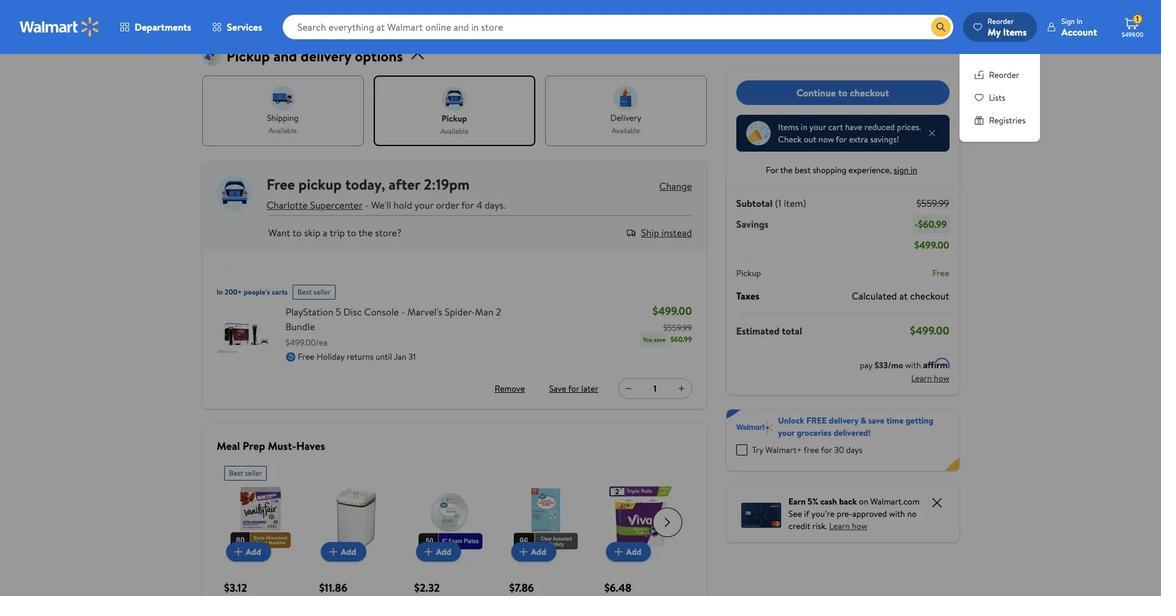 Task type: locate. For each thing, give the bounding box(es) containing it.
$2.32 group
[[414, 462, 487, 597]]

prices.
[[897, 121, 921, 133]]

0 vertical spatial learn
[[911, 373, 932, 385]]

1 vertical spatial save
[[869, 415, 885, 427]]

best seller up playstation
[[298, 287, 331, 298]]

pay $33/mo with
[[860, 360, 923, 372]]

available
[[269, 125, 297, 136], [612, 125, 640, 136], [440, 126, 469, 136]]

sign
[[894, 164, 909, 176]]

0 horizontal spatial learn
[[829, 521, 850, 533]]

walmart+
[[766, 445, 802, 457]]

checkout up reduced
[[850, 86, 889, 99]]

0 vertical spatial 1
[[1136, 14, 1139, 24]]

checkout for continue to checkout
[[850, 86, 889, 99]]

add up $3.12
[[246, 547, 261, 559]]

for right 'now'
[[836, 133, 847, 146]]

pickup
[[227, 45, 270, 66], [736, 267, 761, 280]]

add button
[[226, 543, 271, 563], [321, 543, 366, 563], [416, 543, 461, 563], [511, 543, 556, 563], [606, 543, 651, 563]]

2 vertical spatial your
[[778, 427, 795, 440]]

1 vertical spatial $559.99
[[663, 322, 692, 335]]

delivery right and
[[301, 45, 351, 66]]

1 horizontal spatial best seller
[[298, 287, 331, 298]]

learn down affirm icon
[[911, 373, 932, 385]]

hold
[[394, 199, 412, 212]]

how down affirm icon
[[934, 373, 950, 385]]

1 vertical spatial delivery
[[610, 112, 642, 124]]

0 horizontal spatial items
[[778, 121, 799, 133]]

for left 30
[[821, 445, 832, 457]]

free
[[807, 415, 827, 427]]

sign in account
[[1062, 16, 1097, 38]]

1 vertical spatial 1
[[654, 383, 657, 396]]

1 horizontal spatial free
[[298, 351, 315, 364]]

your right hold
[[415, 199, 434, 212]]

reorder up lists link
[[989, 69, 1020, 81]]

your inside items in your cart have reduced prices. check out now for extra savings!
[[810, 121, 826, 133]]

0 vertical spatial your
[[810, 121, 826, 133]]

1 vertical spatial learn how
[[829, 521, 868, 533]]

reduced price image
[[746, 121, 771, 146]]

delivery for pickup
[[301, 45, 351, 66]]

0 vertical spatial delivery
[[301, 45, 351, 66]]

add to cart image up $7.86 at the left bottom of page
[[516, 546, 531, 560]]

1 horizontal spatial learn
[[911, 373, 932, 385]]

intent image for shipping image
[[271, 86, 295, 111]]

2 vertical spatial -
[[401, 306, 405, 319]]

- right console on the bottom left of the page
[[401, 306, 405, 319]]

$60.99 right you
[[671, 335, 692, 345]]

in inside "alert"
[[217, 287, 223, 298]]

best seller down prep
[[229, 469, 262, 479]]

add to cart image inside the "$6.48" group
[[611, 546, 626, 560]]

back
[[839, 496, 857, 508]]

free up charlotte
[[267, 174, 295, 195]]

cart
[[828, 121, 843, 133]]

0 horizontal spatial to
[[293, 226, 302, 240]]

to right the trip
[[347, 226, 356, 240]]

1 horizontal spatial how
[[934, 373, 950, 385]]

add up "$11.86"
[[341, 547, 356, 559]]

add to cart image up $2.32 on the left bottom of the page
[[421, 546, 436, 560]]

disc
[[344, 306, 362, 319]]

0 horizontal spatial best seller
[[229, 469, 262, 479]]

add up $2.32 on the left bottom of the page
[[436, 547, 451, 559]]

to left skip
[[293, 226, 302, 240]]

best inside the $3.12 group
[[229, 469, 243, 479]]

0 vertical spatial best seller
[[298, 287, 331, 298]]

affirm image
[[923, 358, 950, 369]]

pickup down services
[[227, 45, 270, 66]]

1 vertical spatial pickup
[[299, 174, 342, 195]]

1 vertical spatial the
[[359, 226, 373, 240]]

0 horizontal spatial available
[[269, 125, 297, 136]]

0 horizontal spatial $559.99
[[663, 322, 692, 335]]

must-
[[268, 439, 296, 455]]

how
[[934, 373, 950, 385], [852, 521, 868, 533]]

1 add from the left
[[246, 547, 261, 559]]

1 horizontal spatial pickup
[[736, 267, 761, 280]]

free for free holiday returns until jan 31
[[298, 351, 315, 364]]

add up $6.48
[[626, 547, 642, 559]]

free up the calculated at checkout
[[933, 267, 950, 280]]

add button up $2.32 on the left bottom of the page
[[416, 543, 461, 563]]

5 add button from the left
[[606, 543, 651, 563]]

seller inside alert
[[314, 287, 331, 298]]

1 vertical spatial free
[[933, 267, 950, 280]]

unlock free delivery & save time getting your groceries delivered!
[[778, 415, 934, 440]]

your up walmart+
[[778, 427, 795, 440]]

your inside unlock free delivery & save time getting your groceries delivered!
[[778, 427, 795, 440]]

1 horizontal spatial learn how
[[911, 373, 950, 385]]

delivery inside unlock free delivery & save time getting your groceries delivered!
[[829, 415, 859, 427]]

1 add button from the left
[[226, 543, 271, 563]]

banner containing unlock free delivery & save time getting your groceries delivered!
[[727, 410, 959, 472]]

add inside $2.32 group
[[436, 547, 451, 559]]

1 vertical spatial with
[[889, 508, 905, 521]]

savings!
[[870, 133, 899, 146]]

continue to checkout
[[797, 86, 889, 99]]

with left "no"
[[889, 508, 905, 521]]

list
[[202, 76, 707, 147]]

your left cart
[[810, 121, 826, 133]]

delivery
[[301, 45, 351, 66], [610, 112, 642, 124], [829, 415, 859, 427]]

add to cart image inside $11.86 "group"
[[326, 546, 341, 560]]

add button up "$11.86"
[[321, 543, 366, 563]]

2 horizontal spatial available
[[612, 125, 640, 136]]

save right you
[[654, 336, 666, 344]]

add to cart image up $6.48
[[611, 546, 626, 560]]

30
[[834, 445, 844, 457]]

best up playstation
[[298, 287, 312, 298]]

best down meal
[[229, 469, 243, 479]]

pickup and delivery options button
[[202, 45, 707, 66]]

in right sign
[[1077, 16, 1083, 26]]

pickup up charlotte supercenter button
[[299, 174, 342, 195]]

delivered!
[[834, 427, 871, 440]]

$559.99 up -$60.99
[[917, 197, 950, 210]]

1 vertical spatial items
[[778, 121, 799, 133]]

0 vertical spatial (1
[[233, 10, 243, 31]]

$60.99
[[918, 218, 947, 231], [671, 335, 692, 345]]

the left store?
[[359, 226, 373, 240]]

add to cart image for $2.32
[[421, 546, 436, 560]]

1 vertical spatial how
[[852, 521, 868, 533]]

0 vertical spatial in
[[801, 121, 808, 133]]

1 right sign in account
[[1136, 14, 1139, 24]]

checkout
[[850, 86, 889, 99], [910, 290, 950, 303]]

1 horizontal spatial delivery
[[610, 112, 642, 124]]

$6.48 group
[[604, 462, 677, 597]]

2 add to cart image from the left
[[421, 546, 436, 560]]

$7.86 group
[[509, 462, 582, 597]]

0 vertical spatial reorder
[[988, 16, 1014, 26]]

add button inside $11.86 "group"
[[321, 543, 366, 563]]

delivery available
[[610, 112, 642, 136]]

1 horizontal spatial -
[[401, 306, 405, 319]]

best seller inside best seller alert
[[298, 287, 331, 298]]

console
[[364, 306, 399, 319]]

item)
[[246, 10, 280, 31], [784, 197, 806, 210]]

reorder inside reorder my items
[[988, 16, 1014, 26]]

0 vertical spatial the
[[781, 164, 793, 176]]

subtotal
[[736, 197, 773, 210]]

pickup down intent image for pickup
[[442, 113, 467, 125]]

list containing shipping
[[202, 76, 707, 147]]

available inside shipping available
[[269, 125, 297, 136]]

delivery left &
[[829, 415, 859, 427]]

1 vertical spatial pickup
[[736, 267, 761, 280]]

3 add button from the left
[[416, 543, 461, 563]]

available down intent image for pickup
[[440, 126, 469, 136]]

checkout inside 'continue to checkout' button
[[850, 86, 889, 99]]

1 left increase quantity playstation 5 disc console - marvel's spider-man 2 bundle, current quantity 1 image
[[654, 383, 657, 396]]

available down intent image for delivery
[[612, 125, 640, 136]]

free down $499.00/ea
[[298, 351, 315, 364]]

sign in link
[[894, 164, 920, 176]]

- down sign in link
[[915, 218, 918, 231]]

0 horizontal spatial add to cart image
[[231, 546, 246, 560]]

0 horizontal spatial save
[[654, 336, 666, 344]]

0 horizontal spatial seller
[[245, 469, 262, 479]]

playstation 5 disc console - marvel's spider-man 2 bundle link
[[286, 305, 526, 335]]

cart_gic_illustration image
[[202, 46, 222, 66]]

with left affirm icon
[[905, 360, 921, 372]]

0 horizontal spatial (1
[[233, 10, 243, 31]]

in 200+ people's carts
[[217, 287, 288, 298]]

pickup for pickup
[[736, 267, 761, 280]]

credit
[[789, 521, 811, 533]]

continue
[[797, 86, 836, 99]]

1 add to cart image from the left
[[326, 546, 341, 560]]

2 add button from the left
[[321, 543, 366, 563]]

the
[[781, 164, 793, 176], [359, 226, 373, 240]]

0 horizontal spatial pickup
[[227, 45, 270, 66]]

playstation 5 disc console - marvel's spider-man 2 bundle, with add-on services, $499.00/ea, 1 in cart image
[[217, 305, 276, 364]]

add button up $6.48
[[606, 543, 651, 563]]

add button inside $2.32 group
[[416, 543, 461, 563]]

1 $499.00
[[1122, 14, 1144, 39]]

available inside 'delivery available'
[[612, 125, 640, 136]]

charlotte supercenter button
[[267, 196, 363, 215]]

1 vertical spatial your
[[415, 199, 434, 212]]

for left 4
[[461, 199, 474, 212]]

(1 right cart
[[233, 10, 243, 31]]

1 vertical spatial in
[[217, 287, 223, 298]]

charlotte supercenter - we'll hold your order for 4 days.
[[267, 199, 506, 212]]

$60.99 down sign in link
[[918, 218, 947, 231]]

0 horizontal spatial in
[[217, 287, 223, 298]]

1 horizontal spatial best
[[298, 287, 312, 298]]

0 vertical spatial seller
[[314, 287, 331, 298]]

0 vertical spatial $559.99
[[917, 197, 950, 210]]

5 add from the left
[[626, 547, 642, 559]]

delivery down intent image for delivery
[[610, 112, 642, 124]]

shopping
[[813, 164, 847, 176]]

1 horizontal spatial to
[[347, 226, 356, 240]]

continue to checkout button
[[736, 81, 950, 105]]

2 horizontal spatial to
[[838, 86, 848, 99]]

0 horizontal spatial checkout
[[850, 86, 889, 99]]

for right save on the bottom
[[568, 383, 579, 395]]

with
[[905, 360, 921, 372], [889, 508, 905, 521]]

2 horizontal spatial delivery
[[829, 415, 859, 427]]

4 add from the left
[[531, 547, 546, 559]]

remove
[[495, 383, 525, 395]]

item) up and
[[246, 10, 280, 31]]

1 horizontal spatial your
[[778, 427, 795, 440]]

-$60.99
[[915, 218, 947, 231]]

to inside button
[[838, 86, 848, 99]]

3 add to cart image from the left
[[611, 546, 626, 560]]

add inside $11.86 "group"
[[341, 547, 356, 559]]

registries
[[989, 114, 1026, 127]]

1 horizontal spatial save
[[869, 415, 885, 427]]

pay
[[860, 360, 873, 372]]

2 vertical spatial free
[[298, 351, 315, 364]]

1 vertical spatial best seller
[[229, 469, 262, 479]]

0 vertical spatial item)
[[246, 10, 280, 31]]

2 add to cart image from the left
[[516, 546, 531, 560]]

$499.00
[[1122, 30, 1144, 39], [915, 239, 950, 252], [653, 304, 692, 319], [910, 323, 950, 339]]

and
[[274, 45, 297, 66]]

2 horizontal spatial your
[[810, 121, 826, 133]]

no
[[907, 508, 917, 521]]

0 horizontal spatial item)
[[246, 10, 280, 31]]

haves
[[296, 439, 325, 455]]

1 horizontal spatial checkout
[[910, 290, 950, 303]]

total
[[782, 324, 802, 338]]

capital one credit card image
[[741, 501, 781, 528]]

1 horizontal spatial items
[[1003, 25, 1027, 38]]

add button inside the "$6.48" group
[[606, 543, 651, 563]]

1 vertical spatial (1
[[775, 197, 782, 210]]

learn right risk.
[[829, 521, 850, 533]]

add button up $7.86 at the left bottom of page
[[511, 543, 556, 563]]

add to cart image up $3.12
[[231, 546, 246, 560]]

getting
[[906, 415, 934, 427]]

1 horizontal spatial seller
[[314, 287, 331, 298]]

in right 'sign' on the top right of page
[[911, 164, 918, 176]]

for the best shopping experience, sign in
[[766, 164, 918, 176]]

4 add button from the left
[[511, 543, 556, 563]]

add button for $7.86
[[511, 543, 556, 563]]

2 vertical spatial delivery
[[829, 415, 859, 427]]

1 horizontal spatial add to cart image
[[516, 546, 531, 560]]

pickup and delivery options
[[227, 45, 403, 66]]

in inside items in your cart have reduced prices. check out now for extra savings!
[[801, 121, 808, 133]]

(1 right subtotal
[[775, 197, 782, 210]]

1 vertical spatial in
[[911, 164, 918, 176]]

seller up playstation
[[314, 287, 331, 298]]

1 add to cart image from the left
[[231, 546, 246, 560]]

$499.00 inside $499.00 $559.99 you save $60.99
[[653, 304, 692, 319]]

reduced
[[865, 121, 895, 133]]

items in your cart have reduced prices. check out now for extra savings!
[[778, 121, 921, 146]]

learn how
[[911, 373, 950, 385], [829, 521, 868, 533]]

a
[[323, 226, 328, 240]]

items
[[1003, 25, 1027, 38], [778, 121, 799, 133]]

to right continue
[[838, 86, 848, 99]]

estimated total
[[736, 324, 802, 338]]

in inside sign in account
[[1077, 16, 1083, 26]]

1 horizontal spatial in
[[1077, 16, 1083, 26]]

0 horizontal spatial how
[[852, 521, 868, 533]]

add to cart image for $3.12
[[231, 546, 246, 560]]

2 add from the left
[[341, 547, 356, 559]]

item) down the best
[[784, 197, 806, 210]]

2 horizontal spatial free
[[933, 267, 950, 280]]

holiday
[[317, 351, 345, 364]]

- left we'll
[[365, 199, 369, 212]]

add button for $11.86
[[321, 543, 366, 563]]

want
[[268, 226, 290, 240]]

add to cart image inside $2.32 group
[[421, 546, 436, 560]]

1 horizontal spatial pickup
[[442, 113, 467, 125]]

3 add from the left
[[436, 547, 451, 559]]

change button
[[659, 180, 692, 193]]

items left 'out'
[[778, 121, 799, 133]]

reorder link
[[974, 69, 1026, 82]]

0 vertical spatial free
[[267, 174, 295, 195]]

1 horizontal spatial available
[[440, 126, 469, 136]]

0 vertical spatial in
[[1077, 16, 1083, 26]]

0 horizontal spatial the
[[359, 226, 373, 240]]

1 horizontal spatial item)
[[784, 197, 806, 210]]

seller inside the $3.12 group
[[245, 469, 262, 479]]

banner
[[727, 410, 959, 472]]

add inside the $3.12 group
[[246, 547, 261, 559]]

experience,
[[849, 164, 892, 176]]

$3.12 group
[[224, 462, 297, 597]]

best seller alert
[[293, 281, 336, 300]]

today, after 2:19pm element
[[345, 174, 470, 195]]

registries link
[[974, 114, 1026, 127]]

for
[[766, 164, 779, 176]]

-
[[365, 199, 369, 212], [915, 218, 918, 231], [401, 306, 405, 319]]

how down the on
[[852, 521, 868, 533]]

0 vertical spatial how
[[934, 373, 950, 385]]

checkout right at
[[910, 290, 950, 303]]

0 vertical spatial checkout
[[850, 86, 889, 99]]

save right &
[[869, 415, 885, 427]]

0 vertical spatial pickup
[[442, 113, 467, 125]]

cash
[[821, 496, 837, 508]]

order
[[436, 199, 459, 212]]

0 horizontal spatial in
[[801, 121, 808, 133]]

reorder inside 'link'
[[989, 69, 1020, 81]]

1 vertical spatial reorder
[[989, 69, 1020, 81]]

add to cart image
[[326, 546, 341, 560], [421, 546, 436, 560]]

seller down prep
[[245, 469, 262, 479]]

reorder up reorder 'link'
[[988, 16, 1014, 26]]

1 inside 1 $499.00
[[1136, 14, 1139, 24]]

for inside items in your cart have reduced prices. check out now for extra savings!
[[836, 133, 847, 146]]

in left 200+
[[217, 287, 223, 298]]

1 horizontal spatial in
[[911, 164, 918, 176]]

save
[[654, 336, 666, 344], [869, 415, 885, 427]]

items right my
[[1003, 25, 1027, 38]]

people's
[[244, 287, 270, 298]]

add button inside $7.86 group
[[511, 543, 556, 563]]

1 vertical spatial checkout
[[910, 290, 950, 303]]

2 horizontal spatial add to cart image
[[611, 546, 626, 560]]

1 vertical spatial seller
[[245, 469, 262, 479]]

add to cart image up "$11.86"
[[326, 546, 341, 560]]

available down shipping
[[269, 125, 297, 136]]

instead
[[662, 226, 692, 240]]

2 horizontal spatial -
[[915, 218, 918, 231]]

add to cart image
[[231, 546, 246, 560], [516, 546, 531, 560], [611, 546, 626, 560]]

next slide for horizontalscrollerrecommendations list image
[[653, 509, 682, 538]]

0 horizontal spatial free
[[267, 174, 295, 195]]

add up $7.86 at the left bottom of page
[[531, 547, 546, 559]]

2
[[496, 306, 501, 319]]

200+
[[225, 287, 242, 298]]

1 horizontal spatial 1
[[1136, 14, 1139, 24]]

0 vertical spatial save
[[654, 336, 666, 344]]

add button up $3.12
[[226, 543, 271, 563]]

0 vertical spatial pickup
[[227, 45, 270, 66]]

1 vertical spatial $60.99
[[671, 335, 692, 345]]

1 horizontal spatial $559.99
[[917, 197, 950, 210]]

available for delivery
[[612, 125, 640, 136]]

1 vertical spatial item)
[[784, 197, 806, 210]]

add inside $7.86 group
[[531, 547, 546, 559]]

risk.
[[813, 521, 827, 533]]

we'll
[[371, 199, 391, 212]]

$559.99 up increase quantity playstation 5 disc console - marvel's spider-man 2 bundle, current quantity 1 image
[[663, 322, 692, 335]]

in left 'now'
[[801, 121, 808, 133]]

add to cart image inside the $3.12 group
[[231, 546, 246, 560]]

the right for
[[781, 164, 793, 176]]

0 vertical spatial -
[[365, 199, 369, 212]]

&
[[861, 415, 867, 427]]

learn how down affirm icon
[[911, 373, 950, 385]]

learn how down back at the bottom of the page
[[829, 521, 868, 533]]

add for $7.86
[[531, 547, 546, 559]]

0 horizontal spatial learn how
[[829, 521, 868, 533]]

pickup up taxes
[[736, 267, 761, 280]]



Task type: describe. For each thing, give the bounding box(es) containing it.
5
[[336, 306, 341, 319]]

0 vertical spatial learn how
[[911, 373, 950, 385]]

increase quantity playstation 5 disc console - marvel's spider-man 2 bundle, current quantity 1 image
[[677, 384, 687, 394]]

playstation 5 disc console - marvel's spider-man 2 bundle $499.00/ea
[[286, 306, 501, 349]]

add to cart image inside $7.86 group
[[516, 546, 531, 560]]

free holiday returns until jan 31
[[298, 351, 416, 364]]

delivery inside list
[[610, 112, 642, 124]]

cart
[[202, 10, 231, 31]]

0 horizontal spatial pickup
[[299, 174, 342, 195]]

earn 5% cash back on walmart.com
[[789, 496, 920, 508]]

want to skip a trip to the store?
[[268, 226, 402, 240]]

Try Walmart+ free for 30 days checkbox
[[736, 445, 748, 456]]

save inside $499.00 $559.99 you save $60.99
[[654, 336, 666, 344]]

on
[[859, 496, 869, 508]]

$11.86 group
[[319, 462, 392, 597]]

best inside alert
[[298, 287, 312, 298]]

ship instead button
[[641, 226, 692, 240]]

item) for subtotal (1 item)
[[784, 197, 806, 210]]

groceries
[[797, 427, 832, 440]]

reorder for reorder
[[989, 69, 1020, 81]]

available for shipping
[[269, 125, 297, 136]]

add button for $2.32
[[416, 543, 461, 563]]

lists
[[989, 92, 1006, 104]]

$499.00 $559.99 you save $60.99
[[643, 304, 692, 345]]

reorder for reorder my items
[[988, 16, 1014, 26]]

spider-
[[445, 306, 475, 319]]

free for free
[[933, 267, 950, 280]]

(1 for cart
[[233, 10, 243, 31]]

services button
[[202, 12, 273, 42]]

change
[[659, 180, 692, 193]]

$559.99 inside $499.00 $559.99 you save $60.99
[[663, 322, 692, 335]]

add to cart image for $11.86
[[326, 546, 341, 560]]

item) for cart (1 item)
[[246, 10, 280, 31]]

options
[[355, 45, 403, 66]]

dismiss capital one banner image
[[930, 496, 945, 511]]

add for $11.86
[[341, 547, 356, 559]]

add button inside the $3.12 group
[[226, 543, 271, 563]]

intent image for pickup image
[[442, 87, 467, 111]]

Walmart Site-Wide search field
[[283, 15, 953, 39]]

store?
[[375, 226, 402, 240]]

shipping available
[[267, 112, 299, 136]]

decrease quantity playstation 5 disc console - marvel's spider-man 2 bundle, current quantity 1 image
[[624, 384, 634, 394]]

with inside the see if you're pre-approved with no credit risk.
[[889, 508, 905, 521]]

walmart plus image
[[736, 422, 773, 435]]

see if you're pre-approved with no credit risk.
[[789, 508, 917, 533]]

remove button
[[490, 380, 530, 399]]

add for $2.32
[[436, 547, 451, 559]]

now
[[819, 133, 834, 146]]

shipping
[[267, 112, 299, 124]]

free pickup today, after 2:19pm
[[267, 174, 470, 195]]

pickup for pickup and delivery options
[[227, 45, 270, 66]]

you
[[643, 336, 653, 344]]

playstation
[[286, 306, 333, 319]]

checkout for calculated at checkout
[[910, 290, 950, 303]]

1 vertical spatial -
[[915, 218, 918, 231]]

returns
[[347, 351, 374, 364]]

meal
[[217, 439, 240, 455]]

carts
[[272, 287, 288, 298]]

ship
[[641, 226, 659, 240]]

delivery for unlock
[[829, 415, 859, 427]]

(1 for subtotal
[[775, 197, 782, 210]]

2:19pm
[[424, 174, 470, 195]]

calculated at checkout
[[852, 290, 950, 303]]

1 horizontal spatial $60.99
[[918, 218, 947, 231]]

estimated
[[736, 324, 780, 338]]

out
[[804, 133, 817, 146]]

items inside reorder my items
[[1003, 25, 1027, 38]]

search icon image
[[936, 22, 946, 32]]

see
[[789, 508, 802, 521]]

try walmart+ free for 30 days
[[752, 445, 863, 457]]

free for free pickup today, after 2:19pm
[[267, 174, 295, 195]]

walmart image
[[20, 17, 100, 37]]

in 200+ people's carts alert
[[217, 281, 288, 300]]

0 vertical spatial with
[[905, 360, 921, 372]]

departments button
[[109, 12, 202, 42]]

add to cart image for $6.48
[[611, 546, 626, 560]]

$3.12
[[224, 581, 247, 597]]

save for later
[[549, 383, 599, 395]]

best seller inside the $3.12 group
[[229, 469, 262, 479]]

Search search field
[[283, 15, 953, 39]]

pickup available
[[440, 113, 469, 136]]

today,
[[345, 174, 385, 195]]

add inside the "$6.48" group
[[626, 547, 642, 559]]

0 horizontal spatial -
[[365, 199, 369, 212]]

cart (1 item)
[[202, 10, 280, 31]]

to for continue
[[838, 86, 848, 99]]

days
[[846, 445, 863, 457]]

intent image for delivery image
[[614, 86, 638, 111]]

walmart.com
[[871, 496, 920, 508]]

$2.32
[[414, 581, 440, 597]]

save inside unlock free delivery & save time getting your groceries delivered!
[[869, 415, 885, 427]]

for inside banner
[[821, 445, 832, 457]]

close nudge image
[[927, 128, 937, 138]]

1 horizontal spatial the
[[781, 164, 793, 176]]

check
[[778, 133, 802, 146]]

calculated
[[852, 290, 897, 303]]

- inside playstation 5 disc console - marvel's spider-man 2 bundle $499.00/ea
[[401, 306, 405, 319]]

have
[[845, 121, 863, 133]]

earn
[[789, 496, 806, 508]]

for inside button
[[568, 383, 579, 395]]

savings
[[736, 218, 769, 231]]

trip
[[330, 226, 345, 240]]

$499.00/ea
[[286, 337, 328, 349]]

1 for 1 $499.00
[[1136, 14, 1139, 24]]

$60.99 inside $499.00 $559.99 you save $60.99
[[671, 335, 692, 345]]

1 for 1
[[654, 383, 657, 396]]

later
[[581, 383, 599, 395]]

extra
[[849, 133, 868, 146]]

$11.86
[[319, 581, 347, 597]]

4
[[476, 199, 482, 212]]

prep
[[243, 439, 265, 455]]

save for later button
[[547, 380, 601, 399]]

reorder my items
[[988, 16, 1027, 38]]

until
[[376, 351, 392, 364]]

save
[[549, 383, 566, 395]]

unlock
[[778, 415, 805, 427]]

$6.48
[[604, 581, 632, 597]]

try
[[752, 445, 764, 457]]

to for want
[[293, 226, 302, 240]]

$33/mo
[[875, 360, 903, 372]]

items inside items in your cart have reduced prices. check out now for extra savings!
[[778, 121, 799, 133]]

available for pickup
[[440, 126, 469, 136]]

0 horizontal spatial your
[[415, 199, 434, 212]]

5%
[[808, 496, 819, 508]]

taxes
[[736, 290, 760, 303]]

pickup inside pickup available
[[442, 113, 467, 125]]

if
[[804, 508, 810, 521]]

days.
[[485, 199, 506, 212]]

marvel's
[[407, 306, 442, 319]]



Task type: vqa. For each thing, say whether or not it's contained in the screenshot.


